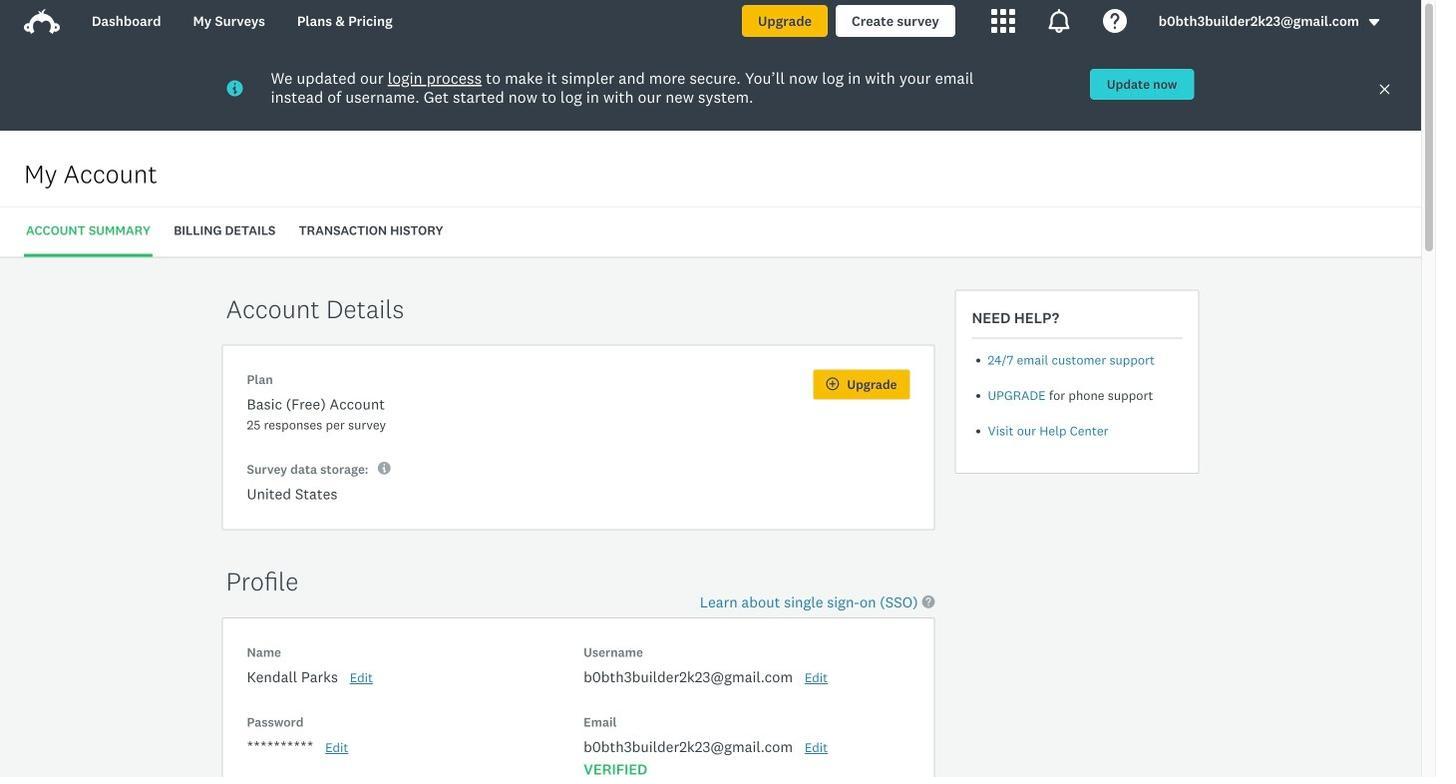 Task type: describe. For each thing, give the bounding box(es) containing it.
2 products icon image from the left
[[1047, 9, 1071, 33]]

dropdown arrow image
[[1368, 15, 1382, 29]]

1 products icon image from the left
[[992, 9, 1015, 33]]



Task type: locate. For each thing, give the bounding box(es) containing it.
products icon image
[[992, 9, 1015, 33], [1047, 9, 1071, 33]]

x image
[[1379, 83, 1392, 96]]

surveymonkey logo image
[[24, 9, 60, 34]]

help icon image
[[1103, 9, 1127, 33]]

0 horizontal spatial products icon image
[[992, 9, 1015, 33]]

1 horizontal spatial products icon image
[[1047, 9, 1071, 33]]



Task type: vqa. For each thing, say whether or not it's contained in the screenshot.
the X image
yes



